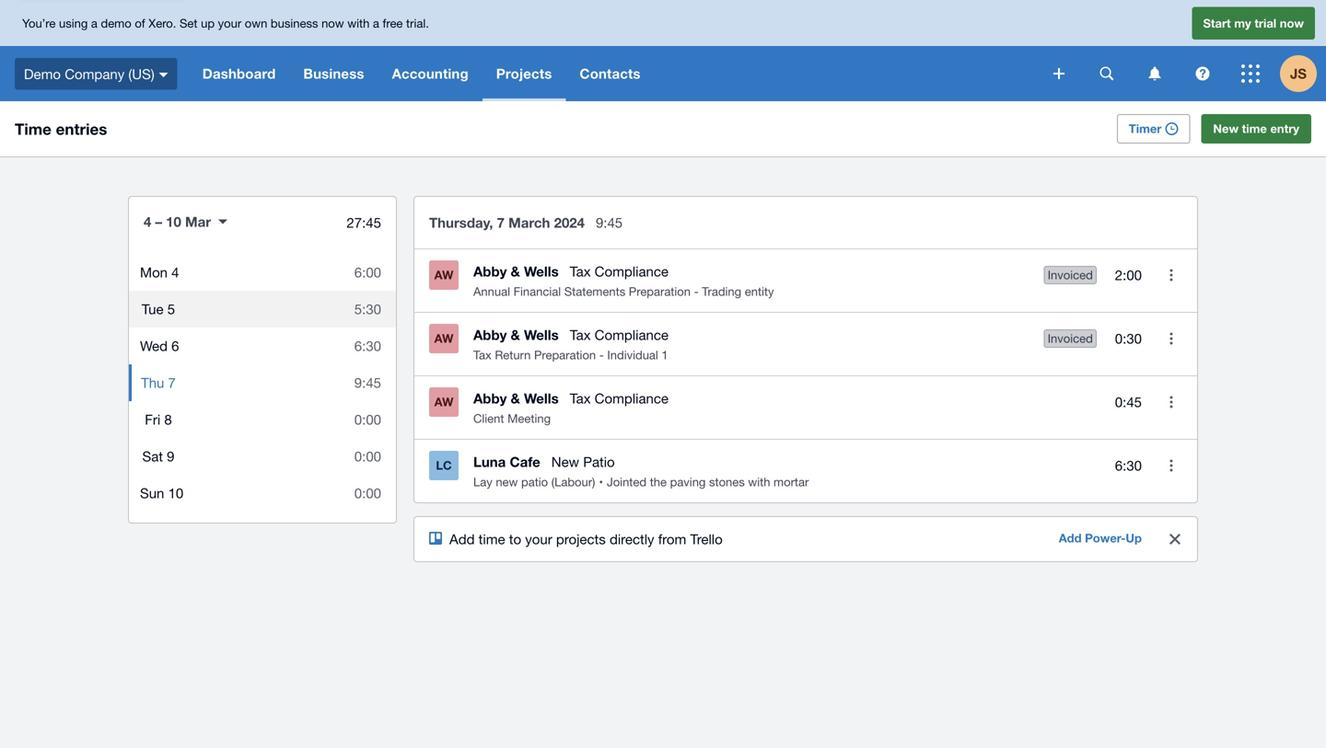 Task type: locate. For each thing, give the bounding box(es) containing it.
free
[[383, 16, 403, 30]]

aw for 2:00
[[434, 268, 453, 282]]

add time to your projects directly from trello
[[449, 531, 723, 548]]

tax for return
[[570, 327, 591, 343]]

tax compliance up annual financial statements preparation - trading entity
[[570, 263, 669, 280]]

preparation right 'return'
[[534, 348, 596, 362]]

1 horizontal spatial preparation
[[629, 285, 691, 299]]

abby
[[473, 263, 507, 280], [473, 327, 507, 344], [473, 390, 507, 407]]

aw
[[434, 268, 453, 282], [434, 332, 453, 346], [434, 395, 453, 409]]

clear button
[[1157, 521, 1194, 558]]

tax up 'tax return preparation - individual 1'
[[570, 327, 591, 343]]

1 0:00 from the top
[[354, 412, 381, 428]]

0 vertical spatial invoiced
[[1048, 268, 1093, 282]]

your
[[218, 16, 241, 30], [525, 531, 552, 548]]

svg image
[[1100, 67, 1114, 81], [1149, 67, 1161, 81], [1196, 67, 1210, 81], [1054, 68, 1065, 79]]

0:00 for sun 10
[[354, 485, 381, 501]]

6:00
[[354, 264, 381, 280]]

2 more options image from the top
[[1153, 320, 1190, 357]]

9:45 for thursday, 7 march 2024
[[596, 215, 623, 231]]

&
[[511, 263, 520, 280], [511, 327, 520, 344], [511, 390, 520, 407]]

2 vertical spatial abby & wells
[[473, 390, 559, 407]]

compliance
[[595, 263, 669, 280], [595, 327, 669, 343], [595, 390, 669, 407]]

start my trial now
[[1203, 16, 1304, 30]]

4 left –
[[144, 214, 151, 230]]

demo
[[101, 16, 131, 30]]

1 more options image from the top
[[1153, 257, 1190, 294]]

1 more options image from the top
[[1153, 384, 1190, 421]]

jointed
[[607, 475, 647, 489]]

banner
[[0, 0, 1326, 101]]

0 horizontal spatial 9:45
[[354, 375, 381, 391]]

more options image for luna cafe
[[1153, 448, 1190, 484]]

tax left 'return'
[[473, 348, 492, 362]]

abby up annual
[[473, 263, 507, 280]]

3 0:00 from the top
[[354, 485, 381, 501]]

tax compliance down the individual
[[570, 390, 669, 407]]

0 horizontal spatial with
[[347, 16, 370, 30]]

1 aw from the top
[[434, 268, 453, 282]]

0 vertical spatial &
[[511, 263, 520, 280]]

1 horizontal spatial your
[[525, 531, 552, 548]]

wells up financial
[[524, 263, 559, 280]]

1 vertical spatial compliance
[[595, 327, 669, 343]]

accounting
[[392, 65, 469, 82]]

5
[[167, 301, 175, 317]]

3 abby & wells from the top
[[473, 390, 559, 407]]

now
[[321, 16, 344, 30], [1280, 16, 1304, 30]]

& up 'return'
[[511, 327, 520, 344]]

9:45 for thu 7
[[354, 375, 381, 391]]

with left mortar
[[748, 475, 770, 489]]

0 vertical spatial your
[[218, 16, 241, 30]]

wells for 0:30
[[524, 327, 559, 344]]

2 & from the top
[[511, 327, 520, 344]]

9:45 right 2024
[[596, 215, 623, 231]]

7 for thursday,
[[497, 215, 505, 231]]

1 add from the left
[[449, 531, 475, 548]]

7 right thu
[[168, 375, 176, 391]]

0 vertical spatial time
[[1242, 122, 1267, 136]]

& for 2:00
[[511, 263, 520, 280]]

tax for financial
[[570, 263, 591, 280]]

new left entry
[[1213, 122, 1239, 136]]

1 horizontal spatial 7
[[497, 215, 505, 231]]

contacts
[[580, 65, 641, 82]]

0 horizontal spatial new
[[551, 454, 579, 470]]

1 vertical spatial tax compliance
[[570, 327, 669, 343]]

0 vertical spatial 10
[[166, 214, 181, 230]]

thu 7
[[141, 375, 176, 391]]

6:30 down 5:30
[[354, 338, 381, 354]]

svg image
[[1241, 64, 1260, 83], [159, 73, 168, 77]]

time entries
[[15, 120, 107, 138]]

0 vertical spatial -
[[694, 285, 699, 299]]

0:00
[[354, 412, 381, 428], [354, 448, 381, 465], [354, 485, 381, 501]]

2 abby from the top
[[473, 327, 507, 344]]

march
[[508, 215, 550, 231]]

with
[[347, 16, 370, 30], [748, 475, 770, 489]]

1 horizontal spatial a
[[373, 16, 379, 30]]

1 vertical spatial aw
[[434, 332, 453, 346]]

& up financial
[[511, 263, 520, 280]]

tax compliance up the individual
[[570, 327, 669, 343]]

3 aw from the top
[[434, 395, 453, 409]]

1 vertical spatial 10
[[168, 485, 183, 501]]

1 vertical spatial time
[[479, 531, 505, 548]]

2 compliance from the top
[[595, 327, 669, 343]]

mon
[[140, 264, 168, 280]]

thursday, 7 march 2024
[[429, 215, 585, 231]]

2 0:00 from the top
[[354, 448, 381, 465]]

wed 6
[[140, 338, 179, 354]]

mon 4
[[140, 264, 179, 280]]

0 vertical spatial more options image
[[1153, 257, 1190, 294]]

luna cafe
[[473, 454, 540, 471]]

3 abby from the top
[[473, 390, 507, 407]]

abby & wells for 0:30
[[473, 327, 559, 344]]

7 left the march
[[497, 215, 505, 231]]

a left free
[[373, 16, 379, 30]]

0 vertical spatial compliance
[[595, 263, 669, 280]]

abby & wells up client meeting
[[473, 390, 559, 407]]

9:45 down 5:30
[[354, 375, 381, 391]]

1 vertical spatial wells
[[524, 327, 559, 344]]

directly
[[610, 531, 654, 548]]

3 & from the top
[[511, 390, 520, 407]]

invoiced for 2:00
[[1048, 268, 1093, 282]]

svg image right (us)
[[159, 73, 168, 77]]

0 horizontal spatial add
[[449, 531, 475, 548]]

2 tax compliance from the top
[[570, 327, 669, 343]]

svg image left js
[[1241, 64, 1260, 83]]

0 horizontal spatial -
[[599, 348, 604, 362]]

1 abby & wells from the top
[[473, 263, 559, 280]]

2 vertical spatial &
[[511, 390, 520, 407]]

0 vertical spatial preparation
[[629, 285, 691, 299]]

time for entry
[[1242, 122, 1267, 136]]

business
[[303, 65, 364, 82]]

10
[[166, 214, 181, 230], [168, 485, 183, 501]]

1 vertical spatial 6:30
[[1115, 458, 1142, 474]]

tax down 'tax return preparation - individual 1'
[[570, 390, 591, 407]]

invoiced left 0:30
[[1048, 332, 1093, 346]]

0 horizontal spatial 4
[[144, 214, 151, 230]]

js button
[[1280, 46, 1326, 101]]

2 invoiced from the top
[[1048, 332, 1093, 346]]

compliance down the individual
[[595, 390, 669, 407]]

a
[[91, 16, 98, 30], [373, 16, 379, 30]]

time inside button
[[1242, 122, 1267, 136]]

2 vertical spatial tax compliance
[[570, 390, 669, 407]]

0 horizontal spatial 7
[[168, 375, 176, 391]]

trading
[[702, 285, 741, 299]]

abby up 'return'
[[473, 327, 507, 344]]

compliance up annual financial statements preparation - trading entity
[[595, 263, 669, 280]]

tax up "statements"
[[570, 263, 591, 280]]

0 vertical spatial 7
[[497, 215, 505, 231]]

1 horizontal spatial -
[[694, 285, 699, 299]]

more options image
[[1153, 257, 1190, 294], [1153, 320, 1190, 357]]

sun 10
[[140, 485, 183, 501]]

2 aw from the top
[[434, 332, 453, 346]]

abby up client
[[473, 390, 507, 407]]

1 horizontal spatial new
[[1213, 122, 1239, 136]]

0 vertical spatial wells
[[524, 263, 559, 280]]

1 vertical spatial more options image
[[1153, 448, 1190, 484]]

time left entry
[[1242, 122, 1267, 136]]

1 vertical spatial preparation
[[534, 348, 596, 362]]

6:30 down the 0:45
[[1115, 458, 1142, 474]]

preparation
[[629, 285, 691, 299], [534, 348, 596, 362]]

now right business
[[321, 16, 344, 30]]

1 horizontal spatial now
[[1280, 16, 1304, 30]]

1 vertical spatial with
[[748, 475, 770, 489]]

new time entry button
[[1201, 114, 1311, 144]]

1 vertical spatial 7
[[168, 375, 176, 391]]

entries
[[56, 120, 107, 138]]

the
[[650, 475, 667, 489]]

2 abby & wells from the top
[[473, 327, 559, 344]]

entity
[[745, 285, 774, 299]]

10 right sun
[[168, 485, 183, 501]]

patio
[[521, 475, 548, 489]]

2 vertical spatial aw
[[434, 395, 453, 409]]

0 horizontal spatial a
[[91, 16, 98, 30]]

lay
[[473, 475, 492, 489]]

trial.
[[406, 16, 429, 30]]

more options image right the 0:45
[[1153, 384, 1190, 421]]

add left to
[[449, 531, 475, 548]]

new inside button
[[1213, 122, 1239, 136]]

0 horizontal spatial now
[[321, 16, 344, 30]]

entry
[[1270, 122, 1299, 136]]

- left trading
[[694, 285, 699, 299]]

you're
[[22, 16, 56, 30]]

more options image up clear icon
[[1153, 448, 1190, 484]]

1 vertical spatial invoiced
[[1048, 332, 1093, 346]]

2 vertical spatial compliance
[[595, 390, 669, 407]]

1 vertical spatial new
[[551, 454, 579, 470]]

0 vertical spatial abby
[[473, 263, 507, 280]]

business
[[271, 16, 318, 30]]

tax return preparation - individual 1
[[473, 348, 668, 362]]

1 horizontal spatial add
[[1059, 531, 1082, 546]]

2 vertical spatial 0:00
[[354, 485, 381, 501]]

new up (labour)
[[551, 454, 579, 470]]

1 horizontal spatial 4
[[171, 264, 179, 280]]

0 vertical spatial tax compliance
[[570, 263, 669, 280]]

- left the individual
[[599, 348, 604, 362]]

preparation left trading
[[629, 285, 691, 299]]

1 invoiced from the top
[[1048, 268, 1093, 282]]

2 vertical spatial abby
[[473, 390, 507, 407]]

mar
[[185, 214, 211, 230]]

4
[[144, 214, 151, 230], [171, 264, 179, 280]]

2:00
[[1115, 267, 1142, 283]]

a right using
[[91, 16, 98, 30]]

1 horizontal spatial time
[[1242, 122, 1267, 136]]

2 vertical spatial wells
[[524, 390, 559, 407]]

demo company (us) button
[[0, 46, 189, 101]]

0 vertical spatial with
[[347, 16, 370, 30]]

0 vertical spatial more options image
[[1153, 384, 1190, 421]]

compliance up the individual
[[595, 327, 669, 343]]

1 vertical spatial abby
[[473, 327, 507, 344]]

0 vertical spatial aw
[[434, 268, 453, 282]]

1 wells from the top
[[524, 263, 559, 280]]

more options image right 2:00 at top
[[1153, 257, 1190, 294]]

& up client meeting
[[511, 390, 520, 407]]

0 horizontal spatial svg image
[[159, 73, 168, 77]]

new
[[496, 475, 518, 489]]

trello
[[690, 531, 723, 548]]

wells up 'return'
[[524, 327, 559, 344]]

time for to
[[479, 531, 505, 548]]

more options image for abby & wells
[[1153, 384, 1190, 421]]

0 vertical spatial 6:30
[[354, 338, 381, 354]]

0 vertical spatial 9:45
[[596, 215, 623, 231]]

1 vertical spatial &
[[511, 327, 520, 344]]

compliance for 0:30
[[595, 327, 669, 343]]

2 add from the left
[[1059, 531, 1082, 546]]

fri 8
[[145, 412, 172, 428]]

3 wells from the top
[[524, 390, 559, 407]]

0 vertical spatial new
[[1213, 122, 1239, 136]]

2 wells from the top
[[524, 327, 559, 344]]

0 vertical spatial abby & wells
[[473, 263, 559, 280]]

0 vertical spatial 0:00
[[354, 412, 381, 428]]

0 horizontal spatial time
[[479, 531, 505, 548]]

1 tax compliance from the top
[[570, 263, 669, 280]]

10 right –
[[166, 214, 181, 230]]

add left power-
[[1059, 531, 1082, 546]]

new
[[1213, 122, 1239, 136], [551, 454, 579, 470]]

2 more options image from the top
[[1153, 448, 1190, 484]]

invoiced left 2:00 at top
[[1048, 268, 1093, 282]]

abby & wells up 'return'
[[473, 327, 559, 344]]

sat 9
[[142, 448, 175, 465]]

1 a from the left
[[91, 16, 98, 30]]

add for add time to your projects directly from trello
[[449, 531, 475, 548]]

1 vertical spatial 9:45
[[354, 375, 381, 391]]

time left to
[[479, 531, 505, 548]]

1 compliance from the top
[[595, 263, 669, 280]]

time
[[1242, 122, 1267, 136], [479, 531, 505, 548]]

4 – 10 mar button
[[129, 201, 242, 243]]

1 vertical spatial your
[[525, 531, 552, 548]]

1 vertical spatial abby & wells
[[473, 327, 559, 344]]

9
[[167, 448, 175, 465]]

timer button
[[1117, 114, 1190, 144]]

stones
[[709, 475, 745, 489]]

wells for 2:00
[[524, 263, 559, 280]]

2 a from the left
[[373, 16, 379, 30]]

1 vertical spatial more options image
[[1153, 320, 1190, 357]]

0 vertical spatial 4
[[144, 214, 151, 230]]

your right up
[[218, 16, 241, 30]]

more options image
[[1153, 384, 1190, 421], [1153, 448, 1190, 484]]

new for new time entry
[[1213, 122, 1239, 136]]

3 compliance from the top
[[595, 390, 669, 407]]

1 horizontal spatial 9:45
[[596, 215, 623, 231]]

0 horizontal spatial 6:30
[[354, 338, 381, 354]]

clear image
[[1170, 534, 1181, 545]]

invoiced for 0:30
[[1048, 332, 1093, 346]]

7
[[497, 215, 505, 231], [168, 375, 176, 391]]

more options image right 0:30
[[1153, 320, 1190, 357]]

1 & from the top
[[511, 263, 520, 280]]

now right 'trial'
[[1280, 16, 1304, 30]]

1 abby from the top
[[473, 263, 507, 280]]

1 vertical spatial 0:00
[[354, 448, 381, 465]]

(us)
[[128, 66, 154, 82]]

with left free
[[347, 16, 370, 30]]

wells up meeting
[[524, 390, 559, 407]]

4 right the mon at the left top of page
[[171, 264, 179, 280]]

abby & wells up financial
[[473, 263, 559, 280]]

your right to
[[525, 531, 552, 548]]



Task type: describe. For each thing, give the bounding box(es) containing it.
you're using a demo of xero. set up your own business now with a free trial.
[[22, 16, 429, 30]]

8
[[164, 412, 172, 428]]

1
[[662, 348, 668, 362]]

start
[[1203, 16, 1231, 30]]

2024
[[554, 215, 585, 231]]

up
[[1126, 531, 1142, 546]]

trial
[[1255, 16, 1277, 30]]

paving
[[670, 475, 706, 489]]

client meeting
[[473, 412, 551, 426]]

timer
[[1129, 122, 1162, 136]]

•
[[599, 475, 603, 489]]

contacts button
[[566, 46, 654, 101]]

1 horizontal spatial with
[[748, 475, 770, 489]]

financial
[[514, 285, 561, 299]]

projects
[[556, 531, 606, 548]]

thursday,
[[429, 215, 493, 231]]

0:00 for sat 9
[[354, 448, 381, 465]]

lay new patio (labour) • jointed the paving stones with mortar
[[473, 475, 809, 489]]

–
[[155, 214, 162, 230]]

annual financial statements preparation - trading entity
[[473, 285, 774, 299]]

0 horizontal spatial preparation
[[534, 348, 596, 362]]

7 for thu
[[168, 375, 176, 391]]

thu
[[141, 375, 164, 391]]

js
[[1290, 65, 1307, 82]]

projects button
[[482, 46, 566, 101]]

new for new patio
[[551, 454, 579, 470]]

abby & wells for 2:00
[[473, 263, 559, 280]]

wed
[[140, 338, 168, 354]]

my
[[1234, 16, 1251, 30]]

add for add power-up
[[1059, 531, 1082, 546]]

1 now from the left
[[321, 16, 344, 30]]

business button
[[290, 46, 378, 101]]

using
[[59, 16, 88, 30]]

10 inside popup button
[[166, 214, 181, 230]]

xero.
[[149, 16, 176, 30]]

luna
[[473, 454, 506, 471]]

time
[[15, 120, 52, 138]]

add power-up
[[1059, 531, 1142, 546]]

(labour)
[[551, 475, 595, 489]]

tue 5
[[142, 301, 175, 317]]

2 now from the left
[[1280, 16, 1304, 30]]

1 horizontal spatial svg image
[[1241, 64, 1260, 83]]

patio
[[583, 454, 615, 470]]

4 – 10 mar
[[144, 214, 211, 230]]

compliance for 2:00
[[595, 263, 669, 280]]

& for 0:30
[[511, 327, 520, 344]]

tax compliance for 2:00
[[570, 263, 669, 280]]

add power-up link
[[1048, 525, 1153, 554]]

demo company (us)
[[24, 66, 154, 82]]

1 vertical spatial 4
[[171, 264, 179, 280]]

company
[[65, 66, 125, 82]]

more options image for 0:30
[[1153, 320, 1190, 357]]

banner containing dashboard
[[0, 0, 1326, 101]]

more options image for 2:00
[[1153, 257, 1190, 294]]

abby for 0:30
[[473, 327, 507, 344]]

tax for meeting
[[570, 390, 591, 407]]

tax compliance for 0:30
[[570, 327, 669, 343]]

1 horizontal spatial 6:30
[[1115, 458, 1142, 474]]

dashboard link
[[189, 46, 290, 101]]

new time entry
[[1213, 122, 1299, 136]]

to
[[509, 531, 521, 548]]

own
[[245, 16, 267, 30]]

tue
[[142, 301, 164, 317]]

svg image inside the "demo company (us)" popup button
[[159, 73, 168, 77]]

projects
[[496, 65, 552, 82]]

0:30
[[1115, 331, 1142, 347]]

accounting button
[[378, 46, 482, 101]]

mortar
[[774, 475, 809, 489]]

from
[[658, 531, 686, 548]]

6
[[171, 338, 179, 354]]

0:00 for fri 8
[[354, 412, 381, 428]]

abby for 2:00
[[473, 263, 507, 280]]

individual
[[607, 348, 658, 362]]

3 tax compliance from the top
[[570, 390, 669, 407]]

new patio
[[551, 454, 615, 470]]

set
[[180, 16, 198, 30]]

up
[[201, 16, 215, 30]]

27:45
[[347, 215, 381, 231]]

aw for 0:30
[[434, 332, 453, 346]]

cafe
[[510, 454, 540, 471]]

4 inside popup button
[[144, 214, 151, 230]]

power-
[[1085, 531, 1126, 546]]

client
[[473, 412, 504, 426]]

dashboard
[[202, 65, 276, 82]]

lc
[[436, 459, 452, 473]]

fri
[[145, 412, 160, 428]]

sat
[[142, 448, 163, 465]]

0 horizontal spatial your
[[218, 16, 241, 30]]

0:45
[[1115, 394, 1142, 410]]

1 vertical spatial -
[[599, 348, 604, 362]]

demo
[[24, 66, 61, 82]]

of
[[135, 16, 145, 30]]



Task type: vqa. For each thing, say whether or not it's contained in the screenshot.
second & from the bottom of the page
yes



